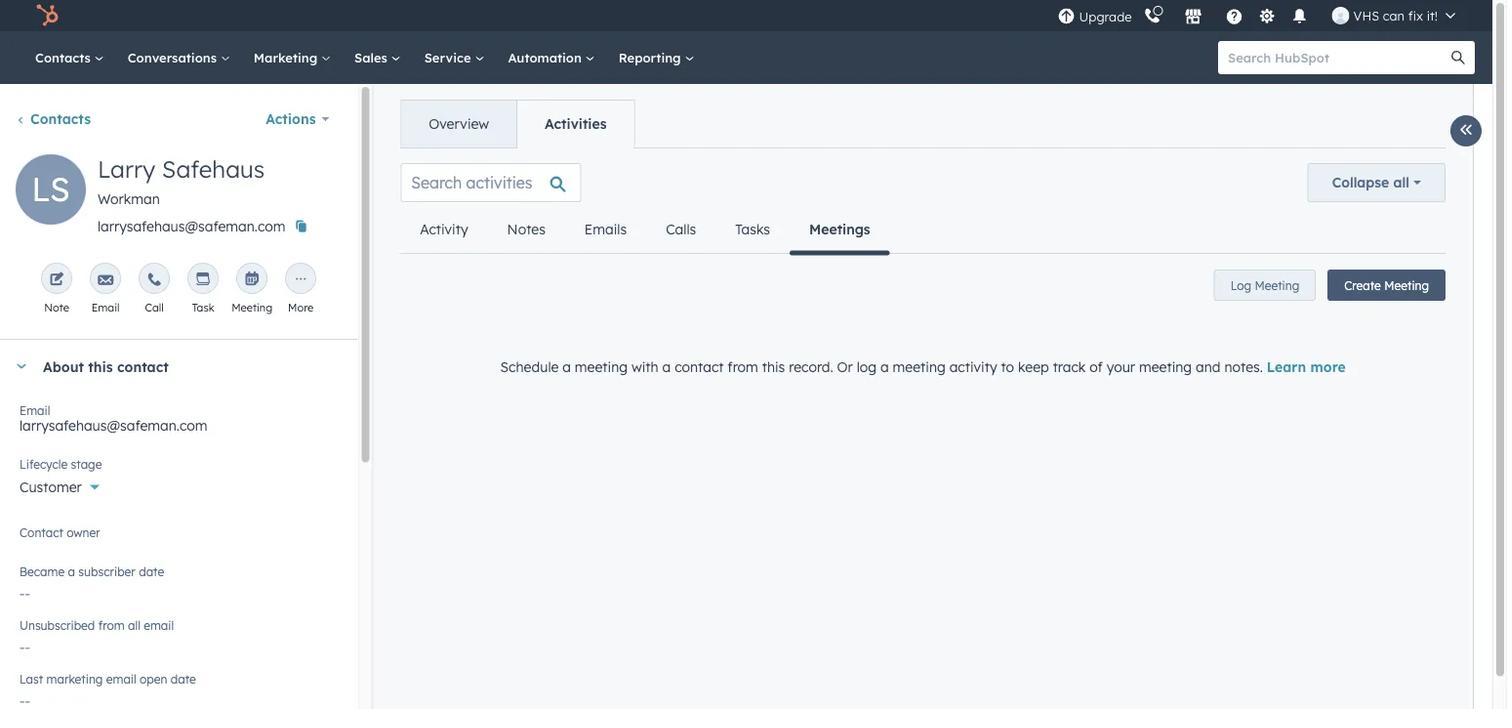 Task type: locate. For each thing, give the bounding box(es) containing it.
2 navigation from the top
[[401, 206, 890, 255]]

date down no owner popup button
[[139, 564, 164, 579]]

1 horizontal spatial all
[[1394, 174, 1410, 191]]

settings image
[[1259, 8, 1276, 26]]

email
[[92, 301, 120, 314], [20, 403, 50, 418]]

log meeting
[[1231, 278, 1300, 292]]

contacts link
[[23, 31, 116, 84], [16, 110, 91, 127]]

0 vertical spatial navigation
[[401, 100, 635, 148]]

meeting left with
[[575, 358, 628, 376]]

date
[[139, 564, 164, 579], [171, 671, 196, 686]]

meeting right log
[[1255, 278, 1300, 292]]

contact right with
[[675, 358, 724, 376]]

learn
[[1267, 358, 1307, 376]]

email for email
[[92, 301, 120, 314]]

task
[[192, 301, 214, 314]]

a right with
[[663, 358, 671, 376]]

Last marketing email open date text field
[[20, 683, 338, 709]]

Search HubSpot search field
[[1219, 41, 1458, 74]]

from
[[728, 358, 759, 376], [98, 618, 125, 632]]

settings link
[[1255, 5, 1280, 26]]

1 horizontal spatial date
[[171, 671, 196, 686]]

with
[[632, 358, 659, 376]]

1 vertical spatial email
[[20, 403, 50, 418]]

customer
[[20, 479, 82, 496]]

activity
[[420, 221, 468, 238]]

last
[[20, 671, 43, 686]]

actions
[[266, 110, 316, 127]]

log
[[1231, 278, 1252, 292]]

all down became a subscriber date 'text field'
[[128, 618, 140, 632]]

2 meeting from the left
[[893, 358, 946, 376]]

0 horizontal spatial email
[[20, 403, 50, 418]]

0 horizontal spatial from
[[98, 618, 125, 632]]

1 vertical spatial from
[[98, 618, 125, 632]]

0 vertical spatial email
[[144, 618, 174, 632]]

0 horizontal spatial email
[[106, 671, 136, 686]]

1 vertical spatial email
[[106, 671, 136, 686]]

this right about
[[88, 358, 113, 375]]

meeting
[[575, 358, 628, 376], [893, 358, 946, 376], [1140, 358, 1193, 376]]

1 vertical spatial navigation
[[401, 206, 890, 255]]

calls
[[666, 221, 697, 238]]

2 horizontal spatial meeting
[[1385, 278, 1430, 292]]

0 horizontal spatial this
[[88, 358, 113, 375]]

larrysafehaus@safeman.com down larry safehaus workman
[[98, 218, 286, 235]]

activities button
[[517, 101, 634, 147]]

menu
[[1056, 0, 1470, 31]]

track
[[1053, 358, 1086, 376]]

notes.
[[1225, 358, 1264, 376]]

more image
[[293, 272, 309, 288]]

customer button
[[20, 468, 338, 500]]

workman
[[98, 190, 160, 208]]

learn more link
[[1267, 358, 1346, 376]]

email inside email larrysafehaus@safeman.com
[[20, 403, 50, 418]]

it!
[[1427, 7, 1439, 23]]

email down email 'icon'
[[92, 301, 120, 314]]

1 horizontal spatial email
[[144, 618, 174, 632]]

actions button
[[253, 100, 342, 139]]

contact inside about this contact 'dropdown button'
[[117, 358, 169, 375]]

navigation
[[401, 100, 635, 148], [401, 206, 890, 255]]

larrysafehaus@safeman.com
[[98, 218, 286, 235], [20, 417, 208, 434]]

1 vertical spatial date
[[171, 671, 196, 686]]

all
[[1394, 174, 1410, 191], [128, 618, 140, 632]]

meetings
[[810, 221, 871, 238]]

email left open
[[106, 671, 136, 686]]

email image
[[98, 272, 113, 288]]

marketing
[[46, 671, 103, 686]]

meeting left and
[[1140, 358, 1193, 376]]

0 vertical spatial email
[[92, 301, 120, 314]]

larrysafehaus@safeman.com up the stage
[[20, 417, 208, 434]]

upgrade
[[1080, 9, 1132, 25]]

contact
[[117, 358, 169, 375], [675, 358, 724, 376]]

safehaus
[[162, 154, 265, 184]]

1 horizontal spatial email
[[92, 301, 120, 314]]

lifecycle
[[20, 457, 68, 471]]

contact
[[20, 525, 63, 540]]

a right the log
[[881, 358, 889, 376]]

notes
[[507, 221, 546, 238]]

1 horizontal spatial from
[[728, 358, 759, 376]]

1 vertical spatial all
[[128, 618, 140, 632]]

meeting for create meeting
[[1385, 278, 1430, 292]]

owner right no
[[42, 532, 82, 549]]

0 horizontal spatial all
[[128, 618, 140, 632]]

meeting right create
[[1385, 278, 1430, 292]]

owner
[[67, 525, 100, 540], [42, 532, 82, 549]]

1 horizontal spatial meeting
[[1255, 278, 1300, 292]]

meeting right the log
[[893, 358, 946, 376]]

tasks button
[[716, 206, 790, 253]]

log
[[857, 358, 877, 376]]

marketplaces button
[[1173, 0, 1214, 31]]

0 horizontal spatial meeting
[[575, 358, 628, 376]]

2 horizontal spatial meeting
[[1140, 358, 1193, 376]]

menu containing vhs can fix it!
[[1056, 0, 1470, 31]]

0 vertical spatial date
[[139, 564, 164, 579]]

emails button
[[565, 206, 647, 253]]

1 horizontal spatial meeting
[[893, 358, 946, 376]]

a right became
[[68, 564, 75, 579]]

hubspot image
[[35, 4, 59, 27]]

from up last marketing email open date
[[98, 618, 125, 632]]

email down became a subscriber date 'text field'
[[144, 618, 174, 632]]

0 vertical spatial all
[[1394, 174, 1410, 191]]

call image
[[147, 272, 162, 288]]

1 navigation from the top
[[401, 100, 635, 148]]

email down caret image
[[20, 403, 50, 418]]

0 vertical spatial contacts
[[35, 49, 94, 65]]

from left record.
[[728, 358, 759, 376]]

service link
[[413, 31, 497, 84]]

0 vertical spatial from
[[728, 358, 759, 376]]

1 vertical spatial contacts link
[[16, 110, 91, 127]]

date right open
[[171, 671, 196, 686]]

all right collapse
[[1394, 174, 1410, 191]]

this
[[88, 358, 113, 375], [762, 358, 786, 376]]

overview button
[[402, 101, 517, 147]]

0 vertical spatial larrysafehaus@safeman.com
[[98, 218, 286, 235]]

1 horizontal spatial this
[[762, 358, 786, 376]]

meeting
[[1255, 278, 1300, 292], [1385, 278, 1430, 292], [232, 301, 273, 314]]

service
[[424, 49, 475, 65]]

schedule
[[501, 358, 559, 376]]

a
[[563, 358, 571, 376], [663, 358, 671, 376], [881, 358, 889, 376], [68, 564, 75, 579]]

record.
[[789, 358, 834, 376]]

0 horizontal spatial contact
[[117, 358, 169, 375]]

became a subscriber date
[[20, 564, 164, 579]]

call
[[145, 301, 164, 314]]

fix
[[1409, 7, 1424, 23]]

feed
[[385, 147, 1462, 395]]

this left record.
[[762, 358, 786, 376]]

note
[[44, 301, 69, 314]]

1 horizontal spatial contact
[[675, 358, 724, 376]]

contact down call
[[117, 358, 169, 375]]

navigation containing activity
[[401, 206, 890, 255]]

marketing link
[[242, 31, 343, 84]]

navigation inside feed
[[401, 206, 890, 255]]

contacts
[[35, 49, 94, 65], [30, 110, 91, 127]]

meeting down meeting image
[[232, 301, 273, 314]]

create
[[1345, 278, 1382, 292]]

about this contact
[[43, 358, 169, 375]]

email
[[144, 618, 174, 632], [106, 671, 136, 686]]



Task type: vqa. For each thing, say whether or not it's contained in the screenshot.
2nd Press to sort. icon from right
no



Task type: describe. For each thing, give the bounding box(es) containing it.
activity button
[[401, 206, 488, 253]]

more
[[1311, 358, 1346, 376]]

0 horizontal spatial date
[[139, 564, 164, 579]]

log meeting button
[[1215, 270, 1317, 301]]

3 meeting from the left
[[1140, 358, 1193, 376]]

tasks
[[736, 221, 771, 238]]

vhs
[[1354, 7, 1380, 23]]

automation
[[508, 49, 586, 65]]

activities
[[545, 115, 607, 132]]

0 vertical spatial contacts link
[[23, 31, 116, 84]]

owner up became a subscriber date at the left of page
[[67, 525, 100, 540]]

became
[[20, 564, 65, 579]]

notes button
[[488, 206, 565, 253]]

meeting for log meeting
[[1255, 278, 1300, 292]]

meetings button
[[790, 206, 890, 255]]

reporting
[[619, 49, 685, 65]]

Became a subscriber date text field
[[20, 575, 338, 606]]

a right schedule
[[563, 358, 571, 376]]

task image
[[195, 272, 211, 288]]

unsubscribed from all email
[[20, 618, 174, 632]]

sales link
[[343, 31, 413, 84]]

email for email larrysafehaus@safeman.com
[[20, 403, 50, 418]]

emails
[[585, 221, 627, 238]]

keep
[[1019, 358, 1050, 376]]

calling icon image
[[1144, 8, 1162, 25]]

meeting image
[[244, 272, 260, 288]]

notifications button
[[1284, 0, 1317, 31]]

collapse all
[[1333, 174, 1410, 191]]

search image
[[1452, 51, 1466, 64]]

larry safehaus workman
[[98, 154, 265, 208]]

1 meeting from the left
[[575, 358, 628, 376]]

about this contact button
[[0, 340, 338, 393]]

unsubscribed
[[20, 618, 95, 632]]

eloise francis image
[[1333, 7, 1350, 24]]

navigation containing overview
[[401, 100, 635, 148]]

to
[[1002, 358, 1015, 376]]

0 horizontal spatial meeting
[[232, 301, 273, 314]]

and
[[1196, 358, 1221, 376]]

Unsubscribed from all email text field
[[20, 629, 338, 660]]

caret image
[[16, 364, 27, 369]]

lifecycle stage
[[20, 457, 102, 471]]

vhs can fix it!
[[1354, 7, 1439, 23]]

reporting link
[[607, 31, 707, 84]]

of
[[1090, 358, 1103, 376]]

all inside popup button
[[1394, 174, 1410, 191]]

help button
[[1218, 0, 1252, 31]]

1 vertical spatial larrysafehaus@safeman.com
[[20, 417, 208, 434]]

search button
[[1442, 41, 1476, 74]]

vhs can fix it! button
[[1321, 0, 1468, 31]]

1 vertical spatial contacts
[[30, 110, 91, 127]]

no owner button
[[20, 522, 338, 554]]

automation link
[[497, 31, 607, 84]]

your
[[1107, 358, 1136, 376]]

feed containing collapse all
[[385, 147, 1462, 395]]

more
[[288, 301, 314, 314]]

subscriber
[[78, 564, 136, 579]]

marketplaces image
[[1185, 9, 1203, 26]]

about
[[43, 358, 84, 375]]

conversations link
[[116, 31, 242, 84]]

hubspot link
[[23, 4, 73, 27]]

note image
[[49, 272, 65, 288]]

calling icon button
[[1136, 3, 1170, 29]]

no
[[20, 532, 39, 549]]

conversations
[[128, 49, 221, 65]]

from inside feed
[[728, 358, 759, 376]]

can
[[1384, 7, 1405, 23]]

notifications image
[[1292, 9, 1309, 26]]

create meeting
[[1345, 278, 1430, 292]]

create meeting button
[[1328, 270, 1446, 301]]

larry
[[98, 154, 155, 184]]

or
[[838, 358, 853, 376]]

help image
[[1226, 9, 1244, 26]]

Search activities search field
[[401, 163, 581, 202]]

open
[[140, 671, 167, 686]]

overview
[[429, 115, 489, 132]]

collapse all button
[[1308, 163, 1446, 202]]

upgrade image
[[1058, 8, 1076, 26]]

activity
[[950, 358, 998, 376]]

stage
[[71, 457, 102, 471]]

collapse
[[1333, 174, 1390, 191]]

contact owner no owner
[[20, 525, 100, 549]]

email larrysafehaus@safeman.com
[[20, 403, 208, 434]]

this inside 'dropdown button'
[[88, 358, 113, 375]]

marketing
[[254, 49, 321, 65]]

schedule a meeting with a contact from this record. or log a meeting activity to keep track of your meeting and notes. learn more
[[501, 358, 1346, 376]]

last marketing email open date
[[20, 671, 196, 686]]

calls button
[[647, 206, 716, 253]]

sales
[[355, 49, 391, 65]]



